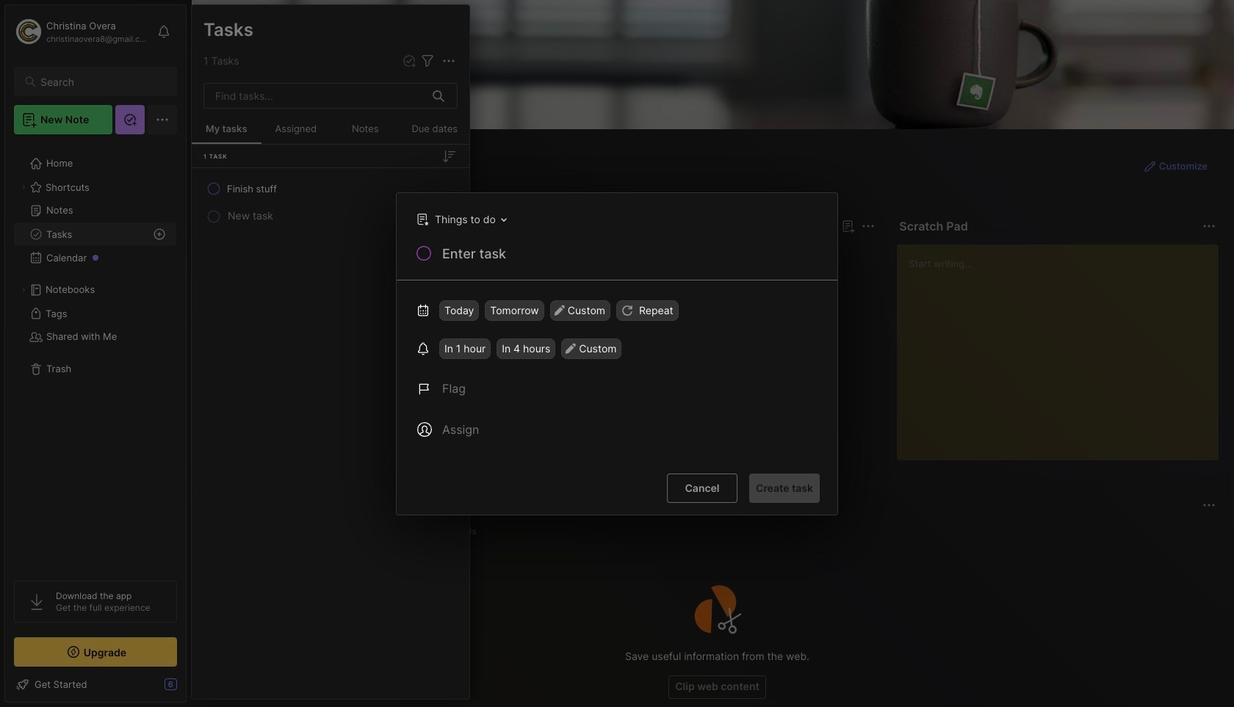 Task type: locate. For each thing, give the bounding box(es) containing it.
row group
[[192, 174, 469, 227], [215, 270, 744, 470]]

main element
[[0, 0, 191, 707]]

row
[[198, 176, 464, 202]]

tab
[[218, 244, 261, 262], [218, 523, 274, 541], [330, 523, 392, 541], [398, 523, 436, 541], [442, 523, 483, 541]]

Search text field
[[40, 75, 164, 89]]

new task image
[[402, 54, 417, 68]]

finish stuff 0 cell
[[227, 181, 277, 196]]

tab list
[[218, 523, 1214, 541]]

tree
[[5, 143, 186, 568]]

None search field
[[40, 73, 164, 90]]



Task type: vqa. For each thing, say whether or not it's contained in the screenshot.
the bottommost Evernote
no



Task type: describe. For each thing, give the bounding box(es) containing it.
expand notebooks image
[[19, 286, 28, 295]]

Start writing… text field
[[909, 245, 1218, 449]]

1 vertical spatial row group
[[215, 270, 744, 470]]

none search field inside main element
[[40, 73, 164, 90]]

Enter task text field
[[441, 244, 820, 269]]

row inside row group
[[198, 176, 464, 202]]

Find tasks… text field
[[206, 84, 424, 108]]

0 vertical spatial row group
[[192, 174, 469, 227]]

tree inside main element
[[5, 143, 186, 568]]

Go to note or move task field
[[409, 208, 512, 230]]



